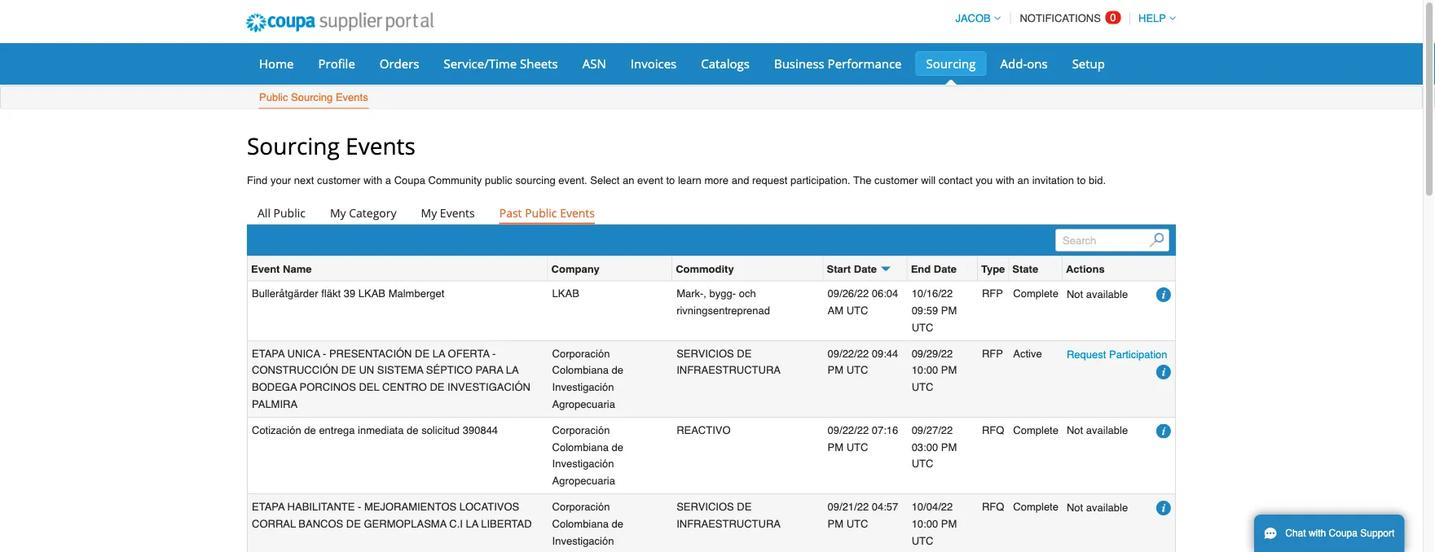 Task type: locate. For each thing, give the bounding box(es) containing it.
c.i
[[449, 518, 463, 530]]

utc inside 10/04/22 10:00 pm utc
[[912, 535, 934, 547]]

0 vertical spatial rfp
[[982, 288, 1004, 300]]

complete for 09/27/22 03:00 pm utc
[[1014, 424, 1059, 437]]

pm inside 09/22/22 07:16 pm utc
[[828, 441, 844, 454]]

investigación for etapa unica - presentación de la oferta - construcción de un sistema séptico para la bodega porcinos del centro de investigación palmira
[[552, 381, 614, 394]]

pm inside the 09/21/22 04:57 pm utc
[[828, 518, 844, 530]]

2 10:00 from the top
[[912, 518, 939, 530]]

to left learn
[[667, 174, 675, 187]]

utc down 09/29/22
[[912, 381, 934, 394]]

coupa right a
[[394, 174, 426, 187]]

3 colombiana from the top
[[552, 518, 609, 530]]

public
[[485, 174, 513, 187]]

2 agropecuaria from the top
[[552, 475, 615, 487]]

pm
[[942, 305, 957, 317], [828, 365, 844, 377], [942, 365, 957, 377], [828, 441, 844, 454], [942, 441, 957, 454], [828, 518, 844, 530], [942, 518, 957, 530]]

public down the 'home' link
[[259, 91, 288, 104]]

1 servicios from the top
[[677, 348, 734, 360]]

sourcing
[[927, 55, 976, 72], [291, 91, 333, 104], [247, 130, 340, 161]]

support
[[1361, 528, 1395, 540]]

investigación
[[552, 381, 614, 394], [552, 458, 614, 470], [552, 535, 614, 547]]

1 date from the left
[[854, 263, 877, 275]]

1 vertical spatial not available
[[1067, 425, 1129, 437]]

2 vertical spatial complete
[[1014, 501, 1059, 513]]

corporación for etapa unica - presentación de la oferta - construcción de un sistema séptico para la bodega porcinos del centro de investigación palmira
[[552, 348, 610, 360]]

09/22/22 for 09/22/22 07:16 pm utc
[[828, 424, 869, 437]]

invoices link
[[620, 51, 688, 76]]

corporación colombiana de investigación agropecuaria for etapa habilitante - mejoramientos locativos corral bancos de germoplasma c.i la libertad
[[552, 501, 624, 553]]

2 servicios from the top
[[677, 501, 734, 513]]

coupa supplier portal image
[[235, 2, 445, 43]]

390844
[[463, 424, 498, 437]]

09/22/22 inside 09/22/22 07:16 pm utc
[[828, 424, 869, 437]]

0 vertical spatial corporación colombiana de investigación agropecuaria
[[552, 348, 624, 411]]

pm for 10/16/22 09:59 pm utc
[[942, 305, 957, 317]]

not available for 09/27/22 03:00 pm utc
[[1067, 425, 1129, 437]]

utc down 09/21/22
[[847, 518, 869, 530]]

pm down am
[[828, 365, 844, 377]]

0 horizontal spatial la
[[433, 348, 445, 360]]

3 available from the top
[[1087, 502, 1129, 514]]

date right end
[[934, 263, 957, 275]]

09/21/22
[[828, 501, 869, 513]]

start
[[827, 263, 851, 275]]

utc for 09/21/22 04:57 pm utc
[[847, 518, 869, 530]]

0 vertical spatial corporación
[[552, 348, 610, 360]]

pm for 10/04/22 10:00 pm utc
[[942, 518, 957, 530]]

colombiana for etapa habilitante - mejoramientos locativos corral bancos de germoplasma c.i la libertad
[[552, 518, 609, 530]]

with right you
[[996, 174, 1015, 187]]

pm down 09/27/22
[[942, 441, 957, 454]]

1 horizontal spatial customer
[[875, 174, 918, 187]]

1 vertical spatial sourcing
[[291, 91, 333, 104]]

events
[[336, 91, 368, 104], [346, 130, 416, 161], [440, 205, 475, 220], [560, 205, 595, 220]]

porcinos
[[300, 381, 356, 394]]

1 servicios de infraestructura from the top
[[677, 348, 781, 377]]

utc inside "09/29/22 10:00 pm utc"
[[912, 381, 934, 394]]

customer
[[317, 174, 361, 187], [875, 174, 918, 187]]

date right start
[[854, 263, 877, 275]]

utc up 09/22/22 07:16 pm utc
[[847, 365, 869, 377]]

2 servicios de infraestructura from the top
[[677, 501, 781, 530]]

0 horizontal spatial customer
[[317, 174, 361, 187]]

2 vertical spatial not
[[1067, 502, 1084, 514]]

complete for 10/04/22 10:00 pm utc
[[1014, 501, 1059, 513]]

1 vertical spatial 09/22/22
[[828, 424, 869, 437]]

10:00 down 09/29/22
[[912, 365, 939, 377]]

utc inside the 09/21/22 04:57 pm utc
[[847, 518, 869, 530]]

etapa inside etapa habilitante - mejoramientos locativos corral bancos de germoplasma c.i la libertad
[[252, 501, 285, 513]]

company button
[[552, 260, 600, 278]]

end date
[[911, 263, 957, 275]]

an left event
[[623, 174, 635, 187]]

service/time sheets link
[[433, 51, 569, 76]]

to left bid.
[[1078, 174, 1086, 187]]

2 not from the top
[[1067, 425, 1084, 437]]

- up "para"
[[492, 348, 496, 360]]

1 corporación from the top
[[552, 348, 610, 360]]

1 vertical spatial infraestructura
[[677, 518, 781, 530]]

2 vertical spatial sourcing
[[247, 130, 340, 161]]

10:00 for 09/29/22
[[912, 365, 939, 377]]

rfp for complete
[[982, 288, 1004, 300]]

sourcing down jacob
[[927, 55, 976, 72]]

pm inside 10/04/22 10:00 pm utc
[[942, 518, 957, 530]]

rfq for 09/27/22 03:00 pm utc
[[982, 424, 1005, 437]]

10:00 inside 10/04/22 10:00 pm utc
[[912, 518, 939, 530]]

pm inside 09/22/22 09:44 pm utc
[[828, 365, 844, 377]]

profile
[[318, 55, 355, 72]]

utc up 09/21/22
[[847, 441, 869, 454]]

public right all
[[274, 205, 306, 220]]

date inside button
[[934, 263, 957, 275]]

2 corporación colombiana de investigación agropecuaria from the top
[[552, 424, 624, 487]]

1 vertical spatial etapa
[[252, 501, 285, 513]]

utc inside 09/26/22 06:04 am utc
[[847, 305, 869, 317]]

catalogs link
[[691, 51, 761, 76]]

help
[[1139, 12, 1167, 24]]

rfp
[[982, 288, 1004, 300], [982, 348, 1004, 360]]

2 my from the left
[[421, 205, 437, 220]]

coupa left support
[[1329, 528, 1358, 540]]

colombiana
[[552, 365, 609, 377], [552, 441, 609, 454], [552, 518, 609, 530]]

0 horizontal spatial to
[[667, 174, 675, 187]]

2 vertical spatial not available
[[1067, 502, 1129, 514]]

3 investigación from the top
[[552, 535, 614, 547]]

1 infraestructura from the top
[[677, 365, 781, 377]]

agropecuaria for etapa habilitante - mejoramientos locativos corral bancos de germoplasma c.i la libertad
[[552, 552, 615, 553]]

rfq right the '10/04/22'
[[982, 501, 1005, 513]]

1 vertical spatial servicios de infraestructura
[[677, 501, 781, 530]]

2 infraestructura from the top
[[677, 518, 781, 530]]

servicios down reactivo
[[677, 501, 734, 513]]

0 vertical spatial servicios
[[677, 348, 734, 360]]

0 horizontal spatial date
[[854, 263, 877, 275]]

2 colombiana from the top
[[552, 441, 609, 454]]

sourcing up next
[[247, 130, 340, 161]]

the
[[854, 174, 872, 187]]

pm down 09/21/22
[[828, 518, 844, 530]]

my events link
[[411, 201, 486, 224]]

active
[[1014, 348, 1043, 360]]

de for cotización de entrega inmediata de solicitud 390844
[[612, 441, 624, 454]]

with
[[364, 174, 383, 187], [996, 174, 1015, 187], [1309, 528, 1327, 540]]

0 vertical spatial not
[[1067, 288, 1084, 301]]

help link
[[1132, 12, 1177, 24]]

3 not from the top
[[1067, 502, 1084, 514]]

1 agropecuaria from the top
[[552, 398, 615, 411]]

1 vertical spatial corporación
[[552, 424, 610, 437]]

rfq for 10/04/22 10:00 pm utc
[[982, 501, 1005, 513]]

1 vertical spatial coupa
[[1329, 528, 1358, 540]]

orders link
[[369, 51, 430, 76]]

sourcing events
[[247, 130, 416, 161]]

service/time
[[444, 55, 517, 72]]

pm inside '09/27/22 03:00 pm utc'
[[942, 441, 957, 454]]

public inside past public events link
[[525, 205, 557, 220]]

public right past
[[525, 205, 557, 220]]

2 vertical spatial la
[[466, 518, 479, 530]]

0 vertical spatial etapa
[[252, 348, 285, 360]]

sourcing
[[516, 174, 556, 187]]

1 corporación colombiana de investigación agropecuaria from the top
[[552, 348, 624, 411]]

1 not available from the top
[[1067, 288, 1129, 301]]

1 vertical spatial servicios
[[677, 501, 734, 513]]

state button
[[1013, 260, 1039, 278]]

state
[[1013, 263, 1039, 275]]

customer right next
[[317, 174, 361, 187]]

1 complete from the top
[[1014, 288, 1059, 300]]

servicios for 09/21/22 04:57 pm utc
[[677, 501, 734, 513]]

search image
[[1150, 233, 1165, 248]]

rfp left active
[[982, 348, 1004, 360]]

rfq right 09/27/22
[[982, 424, 1005, 437]]

2 vertical spatial colombiana
[[552, 518, 609, 530]]

utc inside 09/22/22 09:44 pm utc
[[847, 365, 869, 377]]

all public link
[[247, 201, 316, 224]]

2 rfp from the top
[[982, 348, 1004, 360]]

etapa up corral
[[252, 501, 285, 513]]

request
[[753, 174, 788, 187]]

10:00 inside "09/29/22 10:00 pm utc"
[[912, 365, 939, 377]]

0 vertical spatial agropecuaria
[[552, 398, 615, 411]]

- right habilitante
[[358, 501, 362, 513]]

2 09/22/22 from the top
[[828, 424, 869, 437]]

utc for 09/22/22 09:44 pm utc
[[847, 365, 869, 377]]

1 horizontal spatial my
[[421, 205, 437, 220]]

pm down 09/29/22
[[942, 365, 957, 377]]

2 vertical spatial available
[[1087, 502, 1129, 514]]

utc down "03:00"
[[912, 458, 934, 470]]

sheets
[[520, 55, 558, 72]]

0 vertical spatial complete
[[1014, 288, 1059, 300]]

0 horizontal spatial lkab
[[359, 288, 386, 300]]

0 vertical spatial coupa
[[394, 174, 426, 187]]

- inside etapa habilitante - mejoramientos locativos corral bancos de germoplasma c.i la libertad
[[358, 501, 362, 513]]

10:00 down the '10/04/22'
[[912, 518, 939, 530]]

pm down the '10/04/22'
[[942, 518, 957, 530]]

utc inside 10/16/22 09:59 pm utc
[[912, 322, 934, 334]]

2 available from the top
[[1087, 425, 1129, 437]]

performance
[[828, 55, 902, 72]]

09/22/22 09:44 pm utc
[[828, 348, 899, 377]]

1 horizontal spatial la
[[466, 518, 479, 530]]

commodity
[[676, 263, 734, 275]]

de
[[612, 365, 624, 377], [304, 424, 316, 437], [407, 424, 419, 437], [612, 441, 624, 454], [612, 518, 624, 530]]

date
[[854, 263, 877, 275], [934, 263, 957, 275]]

1 vertical spatial rfp
[[982, 348, 1004, 360]]

3 corporación from the top
[[552, 501, 610, 513]]

pm inside 10/16/22 09:59 pm utc
[[942, 305, 957, 317]]

3 not available from the top
[[1067, 502, 1129, 514]]

2 customer from the left
[[875, 174, 918, 187]]

utc for 10/04/22 10:00 pm utc
[[912, 535, 934, 547]]

etapa
[[252, 348, 285, 360], [252, 501, 285, 513]]

1 rfp from the top
[[982, 288, 1004, 300]]

utc for 09/22/22 07:16 pm utc
[[847, 441, 869, 454]]

corporación for etapa habilitante - mejoramientos locativos corral bancos de germoplasma c.i la libertad
[[552, 501, 610, 513]]

to
[[667, 174, 675, 187], [1078, 174, 1086, 187]]

pm for 09/22/22 07:16 pm utc
[[828, 441, 844, 454]]

my left category
[[330, 205, 346, 220]]

1 rfq from the top
[[982, 424, 1005, 437]]

1 10:00 from the top
[[912, 365, 939, 377]]

public inside public sourcing events link
[[259, 91, 288, 104]]

09/22/22 left 07:16
[[828, 424, 869, 437]]

3 agropecuaria from the top
[[552, 552, 615, 553]]

la up séptico
[[433, 348, 445, 360]]

corporación colombiana de investigación agropecuaria for etapa unica - presentación de la oferta - construcción de un sistema séptico para la bodega porcinos del centro de investigación palmira
[[552, 348, 624, 411]]

customer left will
[[875, 174, 918, 187]]

2 an from the left
[[1018, 174, 1030, 187]]

1 available from the top
[[1087, 288, 1129, 301]]

etapa inside "etapa unica - presentación de la oferta - construcción de un sistema séptico para la bodega porcinos del centro de investigación palmira"
[[252, 348, 285, 360]]

date for start date
[[854, 263, 877, 275]]

with left a
[[364, 174, 383, 187]]

la inside etapa habilitante - mejoramientos locativos corral bancos de germoplasma c.i la libertad
[[466, 518, 479, 530]]

asn link
[[572, 51, 617, 76]]

2 vertical spatial corporación colombiana de investigación agropecuaria
[[552, 501, 624, 553]]

2 corporación from the top
[[552, 424, 610, 437]]

0 vertical spatial not available
[[1067, 288, 1129, 301]]

1 horizontal spatial an
[[1018, 174, 1030, 187]]

1 vertical spatial agropecuaria
[[552, 475, 615, 487]]

06:04
[[872, 288, 899, 300]]

1 horizontal spatial lkab
[[552, 288, 580, 300]]

2 investigación from the top
[[552, 458, 614, 470]]

0 vertical spatial infraestructura
[[677, 365, 781, 377]]

0 vertical spatial servicios de infraestructura
[[677, 348, 781, 377]]

community
[[428, 174, 482, 187]]

1 09/22/22 from the top
[[828, 348, 869, 360]]

sourcing down "profile" link
[[291, 91, 333, 104]]

1 vertical spatial complete
[[1014, 424, 1059, 437]]

ons
[[1027, 55, 1048, 72]]

setup link
[[1062, 51, 1116, 76]]

2 rfq from the top
[[982, 501, 1005, 513]]

utc down '09:59' at the right of page
[[912, 322, 934, 334]]

la right c.i
[[466, 518, 479, 530]]

0 vertical spatial available
[[1087, 288, 1129, 301]]

utc for 09/27/22 03:00 pm utc
[[912, 458, 934, 470]]

etapa up construcción
[[252, 348, 285, 360]]

category
[[349, 205, 397, 220]]

rfp down type button
[[982, 288, 1004, 300]]

locativos
[[460, 501, 520, 513]]

1 vertical spatial colombiana
[[552, 441, 609, 454]]

navigation
[[949, 2, 1177, 34]]

oferta
[[448, 348, 490, 360]]

past public events
[[500, 205, 595, 220]]

pm for 09/27/22 03:00 pm utc
[[942, 441, 957, 454]]

my events
[[421, 205, 475, 220]]

1 vertical spatial corporación colombiana de investigación agropecuaria
[[552, 424, 624, 487]]

date inside button
[[854, 263, 877, 275]]

- right unica
[[323, 348, 326, 360]]

1 not from the top
[[1067, 288, 1084, 301]]

2 date from the left
[[934, 263, 957, 275]]

1 vertical spatial available
[[1087, 425, 1129, 437]]

1 horizontal spatial -
[[358, 501, 362, 513]]

1 vertical spatial 10:00
[[912, 518, 939, 530]]

available for 10/16/22 09:59 pm utc
[[1087, 288, 1129, 301]]

company
[[552, 263, 600, 275]]

1 etapa from the top
[[252, 348, 285, 360]]

0 vertical spatial sourcing
[[927, 55, 976, 72]]

not available
[[1067, 288, 1129, 301], [1067, 425, 1129, 437], [1067, 502, 1129, 514]]

my down community at left
[[421, 205, 437, 220]]

1 horizontal spatial to
[[1078, 174, 1086, 187]]

0 vertical spatial la
[[433, 348, 445, 360]]

1 vertical spatial investigación
[[552, 458, 614, 470]]

with right chat
[[1309, 528, 1327, 540]]

type
[[982, 263, 1006, 275]]

pm for 09/29/22 10:00 pm utc
[[942, 365, 957, 377]]

pm down 10/16/22
[[942, 305, 957, 317]]

lkab right 39
[[359, 288, 386, 300]]

pm inside "09/29/22 10:00 pm utc"
[[942, 365, 957, 377]]

2 vertical spatial corporación
[[552, 501, 610, 513]]

0 horizontal spatial an
[[623, 174, 635, 187]]

rivningsentreprenad
[[677, 305, 771, 317]]

public inside all public link
[[274, 205, 306, 220]]

2 etapa from the top
[[252, 501, 285, 513]]

events down event.
[[560, 205, 595, 220]]

am
[[828, 305, 844, 317]]

3 complete from the top
[[1014, 501, 1059, 513]]

2 not available from the top
[[1067, 425, 1129, 437]]

2 complete from the top
[[1014, 424, 1059, 437]]

an left invitation
[[1018, 174, 1030, 187]]

pm up 09/21/22
[[828, 441, 844, 454]]

lkab down company button
[[552, 288, 580, 300]]

lkab
[[359, 288, 386, 300], [552, 288, 580, 300]]

mejoramientos
[[364, 501, 457, 513]]

a
[[385, 174, 391, 187]]

1 horizontal spatial coupa
[[1329, 528, 1358, 540]]

pm for 09/21/22 04:57 pm utc
[[828, 518, 844, 530]]

1 investigación from the top
[[552, 381, 614, 394]]

0 vertical spatial rfq
[[982, 424, 1005, 437]]

2 vertical spatial agropecuaria
[[552, 552, 615, 553]]

reactivo
[[677, 424, 731, 437]]

0 horizontal spatial my
[[330, 205, 346, 220]]

sourcing for sourcing events
[[247, 130, 340, 161]]

2 vertical spatial investigación
[[552, 535, 614, 547]]

0 vertical spatial 10:00
[[912, 365, 939, 377]]

utc down the '10/04/22'
[[912, 535, 934, 547]]

1 vertical spatial not
[[1067, 425, 1084, 437]]

event name
[[251, 263, 312, 275]]

servicios down rivningsentreprenad
[[677, 348, 734, 360]]

with inside button
[[1309, 528, 1327, 540]]

03:00
[[912, 441, 939, 454]]

1 colombiana from the top
[[552, 365, 609, 377]]

participation
[[1110, 348, 1168, 361]]

servicios
[[677, 348, 734, 360], [677, 501, 734, 513]]

utc inside '09/27/22 03:00 pm utc'
[[912, 458, 934, 470]]

0 vertical spatial 09/22/22
[[828, 348, 869, 360]]

add-ons
[[1001, 55, 1048, 72]]

events down community at left
[[440, 205, 475, 220]]

2 horizontal spatial with
[[1309, 528, 1327, 540]]

09/22/22 for 09/22/22 09:44 pm utc
[[828, 348, 869, 360]]

la right "para"
[[506, 365, 519, 377]]

infraestructura for 09/22/22 09:44 pm utc
[[677, 365, 781, 377]]

you
[[976, 174, 993, 187]]

tab list
[[247, 201, 1177, 224]]

learn
[[678, 174, 702, 187]]

my category link
[[320, 201, 407, 224]]

utc inside 09/22/22 07:16 pm utc
[[847, 441, 869, 454]]

0 vertical spatial colombiana
[[552, 365, 609, 377]]

1 my from the left
[[330, 205, 346, 220]]

agropecuaria for etapa unica - presentación de la oferta - construcción de un sistema séptico para la bodega porcinos del centro de investigación palmira
[[552, 398, 615, 411]]

etapa unica - presentación de la oferta - construcción de un sistema séptico para la bodega porcinos del centro de investigación palmira
[[252, 348, 531, 411]]

habilitante
[[287, 501, 355, 513]]

0 vertical spatial investigación
[[552, 381, 614, 394]]

1 horizontal spatial date
[[934, 263, 957, 275]]

09/22/22 left 09:44
[[828, 348, 869, 360]]

2 horizontal spatial la
[[506, 365, 519, 377]]

servicios de infraestructura for 09/22/22
[[677, 348, 781, 377]]

my for my events
[[421, 205, 437, 220]]

0 horizontal spatial -
[[323, 348, 326, 360]]

0 horizontal spatial coupa
[[394, 174, 426, 187]]

09/22/22 inside 09/22/22 09:44 pm utc
[[828, 348, 869, 360]]

pm for 09/22/22 09:44 pm utc
[[828, 365, 844, 377]]

09/29/22 10:00 pm utc
[[912, 348, 957, 394]]

3 corporación colombiana de investigación agropecuaria from the top
[[552, 501, 624, 553]]

10/04/22 10:00 pm utc
[[912, 501, 957, 547]]

1 vertical spatial rfq
[[982, 501, 1005, 513]]

utc down 09/26/22
[[847, 305, 869, 317]]

date for end date
[[934, 263, 957, 275]]



Task type: describe. For each thing, give the bounding box(es) containing it.
1 horizontal spatial with
[[996, 174, 1015, 187]]

find
[[247, 174, 268, 187]]

setup
[[1073, 55, 1106, 72]]

unica
[[287, 348, 320, 360]]

next
[[294, 174, 314, 187]]

10:00 for 10/04/22
[[912, 518, 939, 530]]

Search text field
[[1056, 229, 1170, 252]]

participation.
[[791, 174, 851, 187]]

rfp for active
[[982, 348, 1004, 360]]

request participation
[[1067, 348, 1168, 361]]

sourcing link
[[916, 51, 987, 76]]

mark-
[[677, 288, 704, 300]]

libertad
[[481, 518, 532, 530]]

39
[[344, 288, 356, 300]]

available for 09/27/22 03:00 pm utc
[[1087, 425, 1129, 437]]

request participation button
[[1067, 346, 1168, 363]]

business performance link
[[764, 51, 913, 76]]

type button
[[982, 260, 1006, 278]]

etapa for etapa unica - presentación de la oferta - construcción de un sistema séptico para la bodega porcinos del centro de investigación palmira
[[252, 348, 285, 360]]

- for presentación
[[323, 348, 326, 360]]

invitation
[[1033, 174, 1075, 187]]

colombiana for cotización de entrega inmediata de solicitud 390844
[[552, 441, 609, 454]]

bodega
[[252, 381, 297, 394]]

09:44
[[872, 348, 899, 360]]

events down "profile" link
[[336, 91, 368, 104]]

,
[[704, 288, 707, 300]]

not for 10/16/22 09:59 pm utc
[[1067, 288, 1084, 301]]

cotización de entrega inmediata de solicitud 390844
[[252, 424, 498, 437]]

etapa for etapa habilitante - mejoramientos locativos corral bancos de germoplasma c.i la libertad
[[252, 501, 285, 513]]

end date button
[[911, 260, 957, 278]]

start date button
[[827, 260, 891, 278]]

past
[[500, 205, 522, 220]]

select
[[590, 174, 620, 187]]

type state
[[982, 263, 1039, 275]]

event.
[[559, 174, 588, 187]]

investigación for cotización de entrega inmediata de solicitud 390844
[[552, 458, 614, 470]]

09:59
[[912, 305, 939, 317]]

profile link
[[308, 51, 366, 76]]

actions button
[[1066, 260, 1105, 278]]

notifications
[[1020, 12, 1101, 24]]

1 lkab from the left
[[359, 288, 386, 300]]

tab list containing all public
[[247, 201, 1177, 224]]

chat with coupa support button
[[1255, 515, 1405, 553]]

10/04/22
[[912, 501, 953, 513]]

solicitud
[[422, 424, 460, 437]]

corporación for cotización de entrega inmediata de solicitud 390844
[[552, 424, 610, 437]]

end
[[911, 263, 931, 275]]

home
[[259, 55, 294, 72]]

business
[[774, 55, 825, 72]]

2 horizontal spatial -
[[492, 348, 496, 360]]

bulleråtgärder fläkt 39 lkab malmberget
[[252, 288, 445, 300]]

jacob
[[956, 12, 991, 24]]

un
[[359, 365, 374, 377]]

09/27/22
[[912, 424, 953, 437]]

public for all
[[274, 205, 306, 220]]

utc for 09/26/22 06:04 am utc
[[847, 305, 869, 317]]

sourcing for sourcing
[[927, 55, 976, 72]]

request
[[1067, 348, 1107, 361]]

1 vertical spatial la
[[506, 365, 519, 377]]

corporación colombiana de investigación agropecuaria for cotización de entrega inmediata de solicitud 390844
[[552, 424, 624, 487]]

my for my category
[[330, 205, 346, 220]]

de for etapa unica - presentación de la oferta - construcción de un sistema séptico para la bodega porcinos del centro de investigación palmira
[[612, 365, 624, 377]]

commodity button
[[676, 260, 734, 278]]

event
[[638, 174, 664, 187]]

all
[[258, 205, 271, 220]]

para
[[476, 365, 504, 377]]

coupa inside button
[[1329, 528, 1358, 540]]

events up a
[[346, 130, 416, 161]]

inmediata
[[358, 424, 404, 437]]

public for past
[[525, 205, 557, 220]]

jacob link
[[949, 12, 1001, 24]]

not for 09/27/22 03:00 pm utc
[[1067, 425, 1084, 437]]

name
[[283, 263, 312, 275]]

navigation containing notifications 0
[[949, 2, 1177, 34]]

actions
[[1066, 263, 1105, 275]]

construcción
[[252, 365, 339, 377]]

1 to from the left
[[667, 174, 675, 187]]

not available for 10/16/22 09:59 pm utc
[[1067, 288, 1129, 301]]

more
[[705, 174, 729, 187]]

0 horizontal spatial with
[[364, 174, 383, 187]]

centro
[[382, 381, 427, 394]]

1 an from the left
[[623, 174, 635, 187]]

complete for 10/16/22 09:59 pm utc
[[1014, 288, 1059, 300]]

utc for 09/29/22 10:00 pm utc
[[912, 381, 934, 394]]

invoices
[[631, 55, 677, 72]]

- for mejoramientos
[[358, 501, 362, 513]]

entrega
[[319, 424, 355, 437]]

bygg-
[[710, 288, 736, 300]]

09/26/22
[[828, 288, 869, 300]]

available for 10/04/22 10:00 pm utc
[[1087, 502, 1129, 514]]

infraestructura for 09/21/22 04:57 pm utc
[[677, 518, 781, 530]]

catalogs
[[701, 55, 750, 72]]

will
[[921, 174, 936, 187]]

my category
[[330, 205, 397, 220]]

investigación for etapa habilitante - mejoramientos locativos corral bancos de germoplasma c.i la libertad
[[552, 535, 614, 547]]

1 customer from the left
[[317, 174, 361, 187]]

asn
[[583, 55, 606, 72]]

servicios de infraestructura for 09/21/22
[[677, 501, 781, 530]]

de inside etapa habilitante - mejoramientos locativos corral bancos de germoplasma c.i la libertad
[[346, 518, 361, 530]]

and
[[732, 174, 750, 187]]

chat
[[1286, 528, 1307, 540]]

de for etapa habilitante - mejoramientos locativos corral bancos de germoplasma c.i la libertad
[[612, 518, 624, 530]]

cotización
[[252, 424, 301, 437]]

servicios for 09/22/22 09:44 pm utc
[[677, 348, 734, 360]]

sistema
[[377, 365, 424, 377]]

09/29/22
[[912, 348, 953, 360]]

add-
[[1001, 55, 1027, 72]]

not for 10/04/22 10:00 pm utc
[[1067, 502, 1084, 514]]

2 lkab from the left
[[552, 288, 580, 300]]

bid.
[[1089, 174, 1106, 187]]

del
[[359, 381, 380, 394]]

past public events link
[[489, 201, 606, 224]]

09/27/22 03:00 pm utc
[[912, 424, 957, 470]]

colombiana for etapa unica - presentación de la oferta - construcción de un sistema séptico para la bodega porcinos del centro de investigación palmira
[[552, 365, 609, 377]]

utc for 10/16/22 09:59 pm utc
[[912, 322, 934, 334]]

bancos
[[299, 518, 343, 530]]

not available for 10/04/22 10:00 pm utc
[[1067, 502, 1129, 514]]

event
[[251, 263, 280, 275]]

2 to from the left
[[1078, 174, 1086, 187]]

public sourcing events
[[259, 91, 368, 104]]

agropecuaria for cotización de entrega inmediata de solicitud 390844
[[552, 475, 615, 487]]

corral
[[252, 518, 296, 530]]



Task type: vqa. For each thing, say whether or not it's contained in the screenshot.


